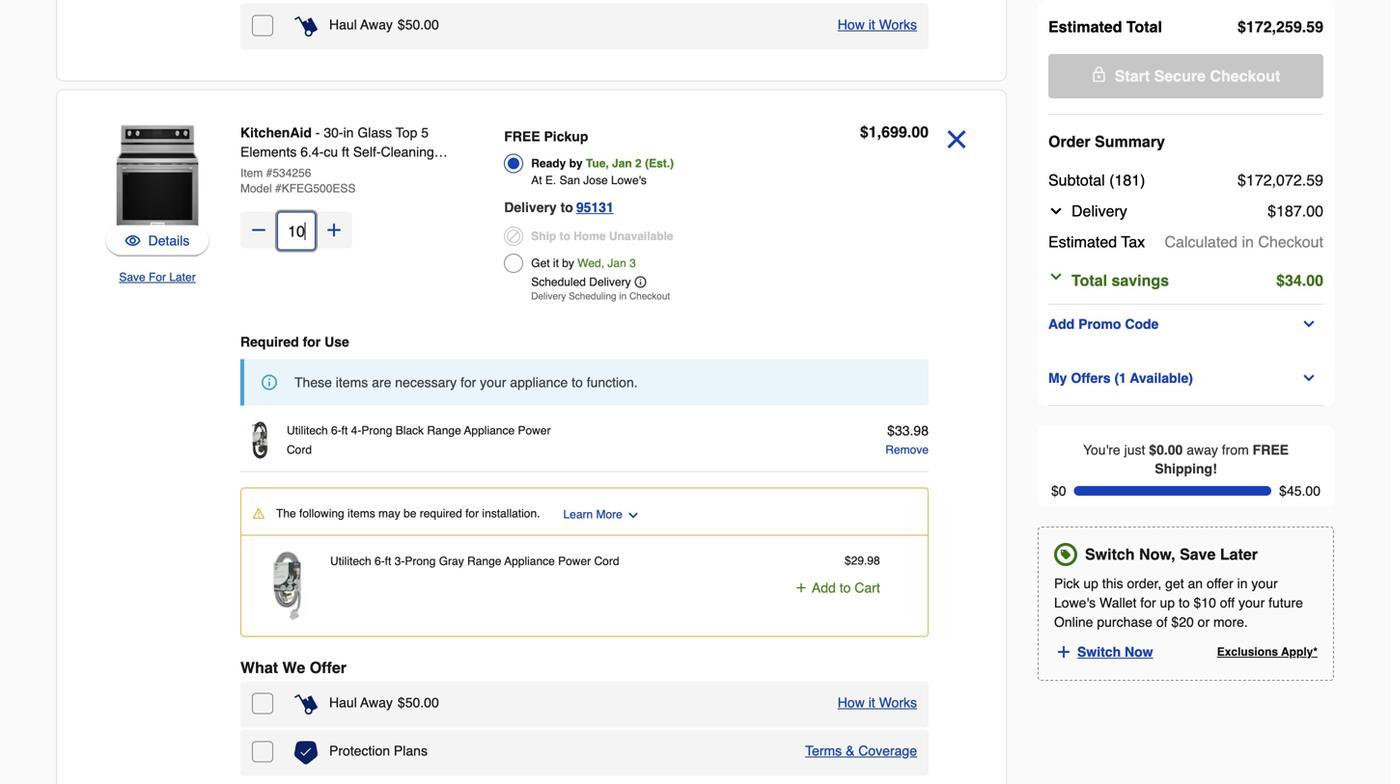 Task type: vqa. For each thing, say whether or not it's contained in the screenshot.
Appliance related to Black
yes



Task type: describe. For each thing, give the bounding box(es) containing it.
0 vertical spatial items
[[336, 375, 368, 391]]

at e. san jose lowe's
[[531, 174, 647, 187]]

1 vertical spatial by
[[562, 257, 574, 270]]

$20
[[1171, 615, 1194, 631]]

order,
[[1127, 577, 1162, 592]]

info image
[[635, 277, 646, 288]]

secure
[[1154, 67, 1206, 85]]

save inside button
[[119, 271, 145, 284]]

option group containing free pickup
[[504, 123, 772, 307]]

haul away $ 50 .00 for 1st haul away filled "icon" from the bottom
[[329, 696, 439, 711]]

$ for $ 34 .00
[[1276, 272, 1285, 290]]

1 50 from the top
[[405, 17, 420, 32]]

switch for switch now, save later
[[1085, 546, 1135, 564]]

for right necessary
[[460, 375, 476, 391]]

pickup
[[544, 129, 588, 144]]

30-in glass top 5 elements 6.4-cu ft self-cleaning convection oven freestanding electric range (stainless steel)
[[240, 125, 434, 198]]

delivery for delivery to 95131
[[504, 200, 557, 215]]

free for free shipping!
[[1253, 443, 1289, 458]]

switch now, save later
[[1085, 546, 1258, 564]]

the following items may be required for installation.
[[276, 507, 540, 521]]

to for add
[[840, 581, 851, 596]]

free shipping!
[[1155, 443, 1289, 477]]

1 horizontal spatial total
[[1127, 18, 1162, 36]]

these
[[294, 375, 332, 391]]

calculated
[[1165, 233, 1238, 251]]

elements
[[240, 144, 297, 160]]

off
[[1220, 596, 1235, 611]]

checkout inside option group
[[629, 291, 670, 302]]

info image
[[262, 375, 277, 391]]

98
[[867, 555, 880, 568]]

1 haul away filled image from the top
[[294, 15, 318, 38]]

delivery for delivery scheduling in checkout
[[531, 291, 566, 302]]

just
[[1124, 443, 1145, 458]]

available)
[[1130, 371, 1193, 386]]

#534256
[[266, 167, 311, 180]]

1 haul from the top
[[329, 17, 357, 32]]

checkout for calculated in checkout
[[1258, 233, 1324, 251]]

30-
[[324, 125, 343, 140]]

(1
[[1115, 371, 1127, 386]]

scheduled delivery
[[531, 276, 631, 289]]

chevron down image inside my offers (1 available) link
[[1302, 371, 1317, 386]]

2 haul from the top
[[329, 696, 357, 711]]

may
[[378, 507, 400, 521]]

in inside option group
[[619, 291, 627, 302]]

utilitech for utilitech 6-ft 3-prong gray range appliance power cord
[[330, 555, 371, 569]]

power for utilitech 6-ft 4-prong black range appliance power cord
[[518, 424, 551, 438]]

0 vertical spatial your
[[480, 375, 506, 391]]

2 vertical spatial your
[[1239, 596, 1265, 611]]

(181)
[[1109, 171, 1146, 189]]

95131 button
[[576, 196, 614, 219]]

$0
[[1051, 484, 1066, 499]]

code
[[1125, 317, 1159, 332]]

utilitech for utilitech 6-ft 4-prong black range appliance power cord
[[287, 424, 328, 438]]

&
[[846, 744, 855, 759]]

shipping!
[[1155, 462, 1217, 477]]

at
[[531, 174, 542, 187]]

estimated total
[[1048, 18, 1162, 36]]

1 works from the top
[[879, 17, 917, 32]]

freestanding
[[348, 164, 427, 179]]

lowe's inside option group
[[611, 174, 647, 187]]

away
[[1187, 443, 1218, 458]]

free for free pickup
[[504, 129, 540, 144]]

black
[[396, 424, 424, 438]]

now,
[[1139, 546, 1176, 564]]

or
[[1198, 615, 1210, 631]]

required
[[240, 335, 299, 350]]

learn
[[563, 508, 593, 522]]

tue,
[[586, 157, 609, 170]]

offer
[[310, 659, 347, 677]]

$ for $ 29 . 98
[[845, 555, 851, 568]]

how it works button for first haul away filled "icon"
[[838, 15, 917, 34]]

1 vertical spatial plus image
[[794, 582, 808, 595]]

ft inside 30-in glass top 5 elements 6.4-cu ft self-cleaning convection oven freestanding electric range (stainless steel)
[[342, 144, 349, 160]]

gray
[[439, 555, 464, 569]]

protection plan filled image
[[294, 742, 318, 765]]

scheduling
[[569, 291, 617, 302]]

model
[[240, 182, 272, 196]]

(est.)
[[645, 157, 674, 170]]

2 works from the top
[[879, 696, 917, 711]]

5
[[421, 125, 429, 140]]

free pickup
[[504, 129, 588, 144]]

subtotal
[[1048, 171, 1105, 189]]

$ 29 . 98
[[845, 555, 880, 568]]

get
[[1165, 577, 1184, 592]]

0 vertical spatial jan
[[612, 157, 632, 170]]

ready by tue, jan 2 (est.)
[[531, 157, 674, 170]]

34
[[1285, 272, 1302, 290]]

add for add to cart
[[812, 581, 836, 596]]

steel)
[[395, 183, 430, 198]]

start secure checkout
[[1115, 67, 1280, 85]]

minus image
[[249, 221, 268, 240]]

range for 3-
[[467, 555, 501, 569]]

30-in glass top 5 elements 6.4-cu ft self-cleaning convection oven freestanding electric range (stainless steel) image
[[88, 121, 227, 260]]

from
[[1222, 443, 1249, 458]]

pick up this order, get an offer in your lowe's wallet for up to $10 off your future online purchase of $20 or more.
[[1054, 577, 1303, 631]]

online
[[1054, 615, 1093, 631]]

to left function.
[[572, 375, 583, 391]]

following
[[299, 507, 344, 521]]

6.4-
[[300, 144, 324, 160]]

4-
[[351, 424, 361, 438]]

in inside 30-in glass top 5 elements 6.4-cu ft self-cleaning convection oven freestanding electric range (stainless steel)
[[343, 125, 354, 140]]

you're
[[1083, 443, 1121, 458]]

remove
[[886, 444, 929, 457]]

ft for 3-
[[385, 555, 391, 569]]

1 vertical spatial your
[[1252, 577, 1278, 592]]

.00 for $ 34 .00
[[1302, 272, 1324, 290]]

187
[[1276, 202, 1302, 220]]

top
[[396, 125, 417, 140]]

. for 172,259
[[1302, 18, 1306, 36]]

1,699
[[869, 123, 907, 141]]

ready
[[531, 157, 566, 170]]

$ 1,699 .00
[[860, 123, 929, 141]]

for right required
[[465, 507, 479, 521]]

tax
[[1121, 233, 1145, 251]]

away for first haul away filled "icon"
[[360, 17, 393, 32]]

terms
[[805, 744, 842, 759]]

order
[[1048, 133, 1091, 151]]

appliance
[[510, 375, 568, 391]]

warning image
[[253, 508, 265, 520]]

1 horizontal spatial later
[[1220, 546, 1258, 564]]

it inside option group
[[553, 257, 559, 270]]

remove item image
[[940, 123, 973, 156]]

6- for 4-
[[331, 424, 341, 438]]

we
[[282, 659, 305, 677]]

prong for 3-
[[405, 555, 436, 569]]

promo
[[1078, 317, 1121, 332]]

0 horizontal spatial up
[[1084, 577, 1099, 592]]

secure image
[[1092, 67, 1107, 82]]

6-ft 4-prong black range appliance power cord image
[[240, 421, 279, 460]]

add item to cart element
[[812, 579, 880, 598]]

to inside 'pick up this order, get an offer in your lowe's wallet for up to $10 off your future online purchase of $20 or more.'
[[1179, 596, 1190, 611]]

range inside 30-in glass top 5 elements 6.4-cu ft self-cleaning convection oven freestanding electric range (stainless steel)
[[288, 183, 328, 198]]

home
[[574, 230, 606, 243]]

offers
[[1071, 371, 1111, 386]]

1 vertical spatial jan
[[608, 257, 626, 270]]

$33.98 remove
[[886, 423, 929, 457]]

add to cart
[[812, 581, 880, 596]]

6-ft 3-prong gray range appliance power cord image
[[253, 552, 322, 621]]

delivery scheduling in checkout
[[531, 291, 670, 302]]

$ 187 .00
[[1268, 202, 1324, 220]]

subtotal (181)
[[1048, 171, 1146, 189]]

checkout for start secure checkout
[[1210, 67, 1280, 85]]

now
[[1125, 645, 1153, 661]]

of
[[1156, 615, 1168, 631]]

offer
[[1207, 577, 1234, 592]]



Task type: locate. For each thing, give the bounding box(es) containing it.
0 vertical spatial switch
[[1085, 546, 1135, 564]]

.00
[[420, 17, 439, 32], [907, 123, 929, 141], [1302, 202, 1324, 220], [1302, 272, 1324, 290], [420, 696, 439, 711]]

chevron down image
[[1048, 204, 1064, 219], [1048, 269, 1064, 285], [1302, 317, 1317, 332], [1302, 371, 1317, 386], [626, 509, 640, 523]]

.00 for $ 187 .00
[[1302, 202, 1324, 220]]

1 vertical spatial ft
[[341, 424, 348, 438]]

total
[[1127, 18, 1162, 36], [1072, 272, 1107, 290]]

1 horizontal spatial power
[[558, 555, 591, 569]]

2 50 from the top
[[405, 696, 420, 711]]

option group
[[504, 123, 772, 307]]

lowe's down 2
[[611, 174, 647, 187]]

1 vertical spatial works
[[879, 696, 917, 711]]

order summary
[[1048, 133, 1165, 151]]

0 horizontal spatial later
[[169, 271, 196, 284]]

0 vertical spatial haul
[[329, 17, 357, 32]]

1 vertical spatial items
[[348, 507, 375, 521]]

by
[[569, 157, 583, 170], [562, 257, 574, 270]]

jan left 2
[[612, 157, 632, 170]]

switch now button
[[1054, 640, 1170, 665]]

add inside add item to cart "element"
[[812, 581, 836, 596]]

1 horizontal spatial 6-
[[375, 555, 385, 569]]

ft for 4-
[[341, 424, 348, 438]]

0 horizontal spatial 6-
[[331, 424, 341, 438]]

cord inside the utilitech 6-ft 4-prong black range appliance power cord
[[287, 444, 312, 457]]

0 horizontal spatial save
[[119, 271, 145, 284]]

away for 1st haul away filled "icon" from the bottom
[[360, 696, 393, 711]]

how it works for 1st haul away filled "icon" from the bottom
[[838, 696, 917, 711]]

prong left 'gray'
[[405, 555, 436, 569]]

kitchenaid -
[[240, 125, 324, 140]]

1 vertical spatial up
[[1160, 596, 1175, 611]]

switch inside switch now button
[[1077, 645, 1121, 661]]

utilitech inside the utilitech 6-ft 4-prong black range appliance power cord
[[287, 424, 328, 438]]

2 59 from the top
[[1306, 171, 1324, 189]]

1 vertical spatial estimated
[[1048, 233, 1117, 251]]

0 vertical spatial it
[[869, 17, 875, 32]]

delivery
[[504, 200, 557, 215], [1072, 202, 1127, 220], [589, 276, 631, 289], [531, 291, 566, 302]]

0.00
[[1157, 443, 1183, 458]]

1 vertical spatial save
[[1180, 546, 1216, 564]]

learn more
[[563, 508, 623, 522]]

save for later
[[119, 271, 196, 284]]

0 vertical spatial haul away filled image
[[294, 15, 318, 38]]

1 vertical spatial utilitech
[[330, 555, 371, 569]]

1 vertical spatial free
[[1253, 443, 1289, 458]]

0 vertical spatial 6-
[[331, 424, 341, 438]]

free up ready
[[504, 129, 540, 144]]

add
[[1048, 317, 1075, 332], [812, 581, 836, 596]]

2 vertical spatial range
[[467, 555, 501, 569]]

an
[[1188, 577, 1203, 592]]

59 for $ 172,259 . 59
[[1306, 18, 1324, 36]]

0 horizontal spatial cord
[[287, 444, 312, 457]]

6- left 4-
[[331, 424, 341, 438]]

item
[[240, 167, 263, 180]]

cart
[[855, 581, 880, 596]]

by up san
[[569, 157, 583, 170]]

2 haul away filled image from the top
[[294, 694, 318, 717]]

0 vertical spatial how
[[838, 17, 865, 32]]

2 estimated from the top
[[1048, 233, 1117, 251]]

1 away from the top
[[360, 17, 393, 32]]

plus image
[[324, 221, 344, 240], [794, 582, 808, 595]]

utilitech 6-ft 3-prong gray range appliance power cord
[[330, 555, 619, 569]]

$ for $ 1,699 .00
[[860, 123, 869, 141]]

1 vertical spatial how it works button
[[838, 694, 917, 713]]

2 how from the top
[[838, 696, 865, 711]]

utilitech right '6-ft 4-prong black range appliance power cord' image
[[287, 424, 328, 438]]

switch for switch now
[[1077, 645, 1121, 661]]

to right the 'ship'
[[560, 230, 570, 243]]

add for add promo code
[[1048, 317, 1075, 332]]

prong for 4-
[[361, 424, 392, 438]]

save
[[119, 271, 145, 284], [1180, 546, 1216, 564]]

for left use
[[303, 335, 321, 350]]

0 vertical spatial away
[[360, 17, 393, 32]]

1 vertical spatial lowe's
[[1054, 596, 1096, 611]]

required for use
[[240, 335, 349, 350]]

up left this
[[1084, 577, 1099, 592]]

up
[[1084, 577, 1099, 592], [1160, 596, 1175, 611]]

. for 172,072
[[1302, 171, 1306, 189]]

your left the appliance
[[480, 375, 506, 391]]

by up scheduled
[[562, 257, 574, 270]]

0 horizontal spatial total
[[1072, 272, 1107, 290]]

Stepper number input field with increment and decrement buttons number field
[[277, 212, 316, 251]]

2 vertical spatial checkout
[[629, 291, 670, 302]]

how it works button for 1st haul away filled "icon" from the bottom
[[838, 694, 917, 713]]

haul away $ 50 .00 for first haul away filled "icon"
[[329, 17, 439, 32]]

free inside free shipping!
[[1253, 443, 1289, 458]]

$ for $ 172,259 . 59
[[1238, 18, 1246, 36]]

tag filled image
[[1057, 547, 1075, 564]]

save left for
[[119, 271, 145, 284]]

29
[[851, 555, 864, 568]]

remove button
[[886, 441, 929, 460]]

estimated left tax
[[1048, 233, 1117, 251]]

to for ship
[[560, 230, 570, 243]]

ft right cu
[[342, 144, 349, 160]]

1 vertical spatial it
[[553, 257, 559, 270]]

1 haul away $ 50 .00 from the top
[[329, 17, 439, 32]]

coverage
[[859, 744, 917, 759]]

later up offer
[[1220, 546, 1258, 564]]

protection plans
[[329, 744, 428, 759]]

this
[[1102, 577, 1123, 592]]

59 right 172,259
[[1306, 18, 1324, 36]]

add promo code
[[1048, 317, 1159, 332]]

to inside "element"
[[840, 581, 851, 596]]

lowe's inside 'pick up this order, get an offer in your lowe's wallet for up to $10 off your future online purchase of $20 or more.'
[[1054, 596, 1096, 611]]

1 vertical spatial cord
[[594, 555, 619, 569]]

1 vertical spatial range
[[427, 424, 461, 438]]

terms & coverage
[[805, 744, 917, 759]]

are
[[372, 375, 391, 391]]

6- left 3-
[[375, 555, 385, 569]]

summary
[[1095, 133, 1165, 151]]

delivery up the delivery scheduling in checkout
[[589, 276, 631, 289]]

1 vertical spatial power
[[558, 555, 591, 569]]

0 vertical spatial estimated
[[1048, 18, 1122, 36]]

free right from
[[1253, 443, 1289, 458]]

later right for
[[169, 271, 196, 284]]

1 vertical spatial appliance
[[504, 555, 555, 569]]

switch up this
[[1085, 546, 1135, 564]]

appliance down installation.
[[504, 555, 555, 569]]

for down 'order,'
[[1140, 596, 1156, 611]]

items
[[336, 375, 368, 391], [348, 507, 375, 521]]

total savings
[[1072, 272, 1169, 290]]

0 vertical spatial by
[[569, 157, 583, 170]]

59 for $ 172,072 . 59
[[1306, 171, 1324, 189]]

0 vertical spatial 50
[[405, 17, 420, 32]]

necessary
[[395, 375, 457, 391]]

total up start
[[1127, 18, 1162, 36]]

in right offer
[[1237, 577, 1248, 592]]

0 vertical spatial range
[[288, 183, 328, 198]]

1 vertical spatial add
[[812, 581, 836, 596]]

up up of
[[1160, 596, 1175, 611]]

1 how it works button from the top
[[838, 15, 917, 34]]

your up future
[[1252, 577, 1278, 592]]

2 how it works button from the top
[[838, 694, 917, 713]]

save up the an
[[1180, 546, 1216, 564]]

0 horizontal spatial prong
[[361, 424, 392, 438]]

1 vertical spatial 50
[[405, 696, 420, 711]]

estimated for estimated total
[[1048, 18, 1122, 36]]

0 horizontal spatial lowe's
[[611, 174, 647, 187]]

chevron down image inside the add promo code link
[[1302, 317, 1317, 332]]

in left glass
[[343, 125, 354, 140]]

haul away filled image
[[294, 15, 318, 38], [294, 694, 318, 717]]

checkout down "187"
[[1258, 233, 1324, 251]]

glass
[[358, 125, 392, 140]]

ft inside the utilitech 6-ft 4-prong black range appliance power cord
[[341, 424, 348, 438]]

$ for $ 172,072 . 59
[[1238, 171, 1246, 189]]

2 haul away $ 50 .00 from the top
[[329, 696, 439, 711]]

convection
[[240, 164, 308, 179]]

to up $20
[[1179, 596, 1190, 611]]

0 vertical spatial up
[[1084, 577, 1099, 592]]

savings
[[1112, 272, 1169, 290]]

start
[[1115, 67, 1150, 85]]

1 vertical spatial prong
[[405, 555, 436, 569]]

estimated for estimated tax
[[1048, 233, 1117, 251]]

1 vertical spatial total
[[1072, 272, 1107, 290]]

1 vertical spatial later
[[1220, 546, 1258, 564]]

delivery down at
[[504, 200, 557, 215]]

1 vertical spatial 6-
[[375, 555, 385, 569]]

50
[[405, 17, 420, 32], [405, 696, 420, 711]]

switch now
[[1077, 645, 1153, 661]]

delivery down subtotal (181)
[[1072, 202, 1127, 220]]

it
[[869, 17, 875, 32], [553, 257, 559, 270], [869, 696, 875, 711]]

apply*
[[1281, 646, 1318, 660]]

1 horizontal spatial utilitech
[[330, 555, 371, 569]]

plus image left add to cart
[[794, 582, 808, 595]]

$
[[398, 17, 405, 32], [1238, 18, 1246, 36], [860, 123, 869, 141], [1238, 171, 1246, 189], [1268, 202, 1276, 220], [1276, 272, 1285, 290], [1149, 443, 1157, 458], [845, 555, 851, 568], [398, 696, 405, 711]]

estimated up secure icon
[[1048, 18, 1122, 36]]

1 vertical spatial haul away filled image
[[294, 694, 318, 717]]

0 horizontal spatial power
[[518, 424, 551, 438]]

function.
[[587, 375, 638, 391]]

appliance down these items are necessary for your appliance to function.
[[464, 424, 515, 438]]

add left cart
[[812, 581, 836, 596]]

0 vertical spatial utilitech
[[287, 424, 328, 438]]

in inside 'pick up this order, get an offer in your lowe's wallet for up to $10 off your future online purchase of $20 or more.'
[[1237, 577, 1248, 592]]

checkout down info image
[[629, 291, 670, 302]]

prong left black
[[361, 424, 392, 438]]

items left are on the top left of page
[[336, 375, 368, 391]]

block image
[[504, 227, 523, 246]]

0 vertical spatial cord
[[287, 444, 312, 457]]

ft left 3-
[[385, 555, 391, 569]]

in right calculated
[[1242, 233, 1254, 251]]

1 how from the top
[[838, 17, 865, 32]]

add promo code link
[[1048, 313, 1324, 336]]

to down san
[[561, 200, 573, 215]]

1 vertical spatial haul
[[329, 696, 357, 711]]

1 horizontal spatial prong
[[405, 555, 436, 569]]

0 horizontal spatial plus image
[[324, 221, 344, 240]]

0 vertical spatial .
[[1302, 18, 1306, 36]]

details
[[148, 233, 190, 249]]

1 vertical spatial checkout
[[1258, 233, 1324, 251]]

to left cart
[[840, 581, 851, 596]]

my offers (1 available) link
[[1048, 367, 1324, 390]]

1 horizontal spatial plus image
[[794, 582, 808, 595]]

more.
[[1214, 615, 1248, 631]]

95131
[[576, 200, 614, 215]]

kitchenaid
[[240, 125, 312, 140]]

0 vertical spatial total
[[1127, 18, 1162, 36]]

1 vertical spatial 59
[[1306, 171, 1324, 189]]

your right the off
[[1239, 596, 1265, 611]]

1 vertical spatial .
[[1302, 171, 1306, 189]]

0 vertical spatial power
[[518, 424, 551, 438]]

terms & coverage button
[[805, 742, 917, 761]]

2 vertical spatial ft
[[385, 555, 391, 569]]

appliance
[[464, 424, 515, 438], [504, 555, 555, 569]]

oven
[[312, 164, 344, 179]]

quickview image
[[125, 231, 141, 251]]

range inside the utilitech 6-ft 4-prong black range appliance power cord
[[427, 424, 461, 438]]

utilitech left 3-
[[330, 555, 371, 569]]

2 away from the top
[[360, 696, 393, 711]]

2 how it works from the top
[[838, 696, 917, 711]]

checkout down 172,259
[[1210, 67, 1280, 85]]

range right 'gray'
[[467, 555, 501, 569]]

you're just $ 0.00
[[1083, 443, 1183, 458]]

estimated tax
[[1048, 233, 1145, 251]]

-
[[315, 125, 320, 140]]

checkout inside button
[[1210, 67, 1280, 85]]

1 horizontal spatial up
[[1160, 596, 1175, 611]]

0 vertical spatial 59
[[1306, 18, 1324, 36]]

ship to home unavailable
[[531, 230, 673, 243]]

start secure checkout button
[[1048, 54, 1324, 98]]

power down the appliance
[[518, 424, 551, 438]]

lowe's up online
[[1054, 596, 1096, 611]]

0 horizontal spatial range
[[288, 183, 328, 198]]

switch right plus icon
[[1077, 645, 1121, 661]]

0 vertical spatial haul away $ 50 .00
[[329, 17, 439, 32]]

2
[[635, 157, 642, 170]]

$ 172,072 . 59
[[1238, 171, 1324, 189]]

cord
[[287, 444, 312, 457], [594, 555, 619, 569]]

self-
[[353, 144, 381, 160]]

0 vertical spatial save
[[119, 271, 145, 284]]

later inside button
[[169, 271, 196, 284]]

1 59 from the top
[[1306, 18, 1324, 36]]

plus image
[[1055, 644, 1073, 662]]

$33.98
[[887, 423, 929, 439]]

0 vertical spatial how it works button
[[838, 15, 917, 34]]

2 horizontal spatial range
[[467, 555, 501, 569]]

the
[[276, 507, 296, 521]]

range for 4-
[[427, 424, 461, 438]]

0 horizontal spatial free
[[504, 129, 540, 144]]

range down #534256
[[288, 183, 328, 198]]

required
[[420, 507, 462, 521]]

how it works for first haul away filled "icon"
[[838, 17, 917, 32]]

total down estimated tax
[[1072, 272, 1107, 290]]

1 horizontal spatial cord
[[594, 555, 619, 569]]

power down learn
[[558, 555, 591, 569]]

appliance for gray
[[504, 555, 555, 569]]

range right black
[[427, 424, 461, 438]]

how it works button
[[838, 15, 917, 34], [838, 694, 917, 713]]

cord down more
[[594, 555, 619, 569]]

0 horizontal spatial add
[[812, 581, 836, 596]]

0 vertical spatial plus image
[[324, 221, 344, 240]]

jan left 3
[[608, 257, 626, 270]]

59 up the $ 187 .00
[[1306, 171, 1324, 189]]

2 vertical spatial it
[[869, 696, 875, 711]]

to
[[561, 200, 573, 215], [560, 230, 570, 243], [572, 375, 583, 391], [840, 581, 851, 596], [1179, 596, 1190, 611]]

delivery for delivery
[[1072, 202, 1127, 220]]

plus image right stepper number input field with increment and decrement buttons number field
[[324, 221, 344, 240]]

in right scheduling
[[619, 291, 627, 302]]

power inside the utilitech 6-ft 4-prong black range appliance power cord
[[518, 424, 551, 438]]

0 vertical spatial later
[[169, 271, 196, 284]]

0 vertical spatial appliance
[[464, 424, 515, 438]]

for inside 'pick up this order, get an offer in your lowe's wallet for up to $10 off your future online purchase of $20 or more.'
[[1140, 596, 1156, 611]]

checkout
[[1210, 67, 1280, 85], [1258, 233, 1324, 251], [629, 291, 670, 302]]

add left promo
[[1048, 317, 1075, 332]]

1 how it works from the top
[[838, 17, 917, 32]]

1 vertical spatial away
[[360, 696, 393, 711]]

1 horizontal spatial free
[[1253, 443, 1289, 458]]

6- inside the utilitech 6-ft 4-prong black range appliance power cord
[[331, 424, 341, 438]]

1 horizontal spatial lowe's
[[1054, 596, 1096, 611]]

0 vertical spatial lowe's
[[611, 174, 647, 187]]

appliance inside the utilitech 6-ft 4-prong black range appliance power cord
[[464, 424, 515, 438]]

cord for utilitech 6-ft 3-prong gray range appliance power cord
[[594, 555, 619, 569]]

cleaning
[[381, 144, 434, 160]]

6- for 3-
[[375, 555, 385, 569]]

0 vertical spatial prong
[[361, 424, 392, 438]]

appliance for black
[[464, 424, 515, 438]]

1 vertical spatial how
[[838, 696, 865, 711]]

ft left 4-
[[341, 424, 348, 438]]

.00 for $ 1,699 .00
[[907, 123, 929, 141]]

0 vertical spatial works
[[879, 17, 917, 32]]

delivery to 95131
[[504, 200, 614, 215]]

ft
[[342, 144, 349, 160], [341, 424, 348, 438], [385, 555, 391, 569]]

cord for utilitech 6-ft 4-prong black range appliance power cord
[[287, 444, 312, 457]]

172,072
[[1246, 171, 1302, 189]]

power for utilitech 6-ft 3-prong gray range appliance power cord
[[558, 555, 591, 569]]

cord right '6-ft 4-prong black range appliance power cord' image
[[287, 444, 312, 457]]

0 vertical spatial how it works
[[838, 17, 917, 32]]

1 horizontal spatial save
[[1180, 546, 1216, 564]]

0 vertical spatial add
[[1048, 317, 1075, 332]]

free inside option group
[[504, 129, 540, 144]]

1 horizontal spatial add
[[1048, 317, 1075, 332]]

0 horizontal spatial utilitech
[[287, 424, 328, 438]]

1 estimated from the top
[[1048, 18, 1122, 36]]

1 vertical spatial how it works
[[838, 696, 917, 711]]

1 horizontal spatial range
[[427, 424, 461, 438]]

add inside the add promo code link
[[1048, 317, 1075, 332]]

delivery down scheduled
[[531, 291, 566, 302]]

wallet
[[1100, 596, 1137, 611]]

to for delivery
[[561, 200, 573, 215]]

free
[[504, 129, 540, 144], [1253, 443, 1289, 458]]

1 vertical spatial haul away $ 50 .00
[[329, 696, 439, 711]]

. for 29
[[864, 555, 867, 568]]

$10
[[1194, 596, 1216, 611]]

$ for $ 187 .00
[[1268, 202, 1276, 220]]

items left may
[[348, 507, 375, 521]]

prong inside the utilitech 6-ft 4-prong black range appliance power cord
[[361, 424, 392, 438]]



